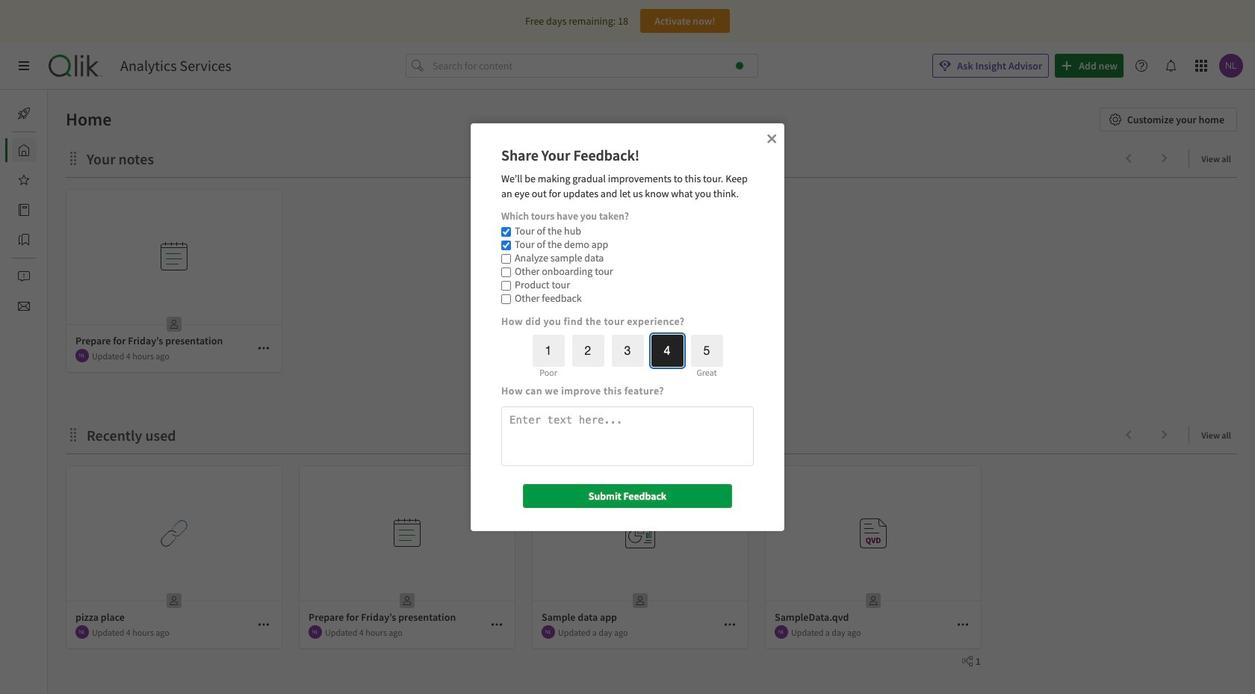 Task type: locate. For each thing, give the bounding box(es) containing it.
1 noah lott image from the left
[[542, 626, 555, 639]]

getting started image
[[18, 108, 30, 120]]

home image
[[18, 144, 30, 156]]

None checkbox
[[501, 267, 511, 277]]

0 horizontal spatial noah lott image
[[542, 626, 555, 639]]

None checkbox
[[501, 227, 511, 237], [501, 240, 511, 250], [501, 254, 511, 264], [501, 281, 511, 290], [501, 294, 511, 304], [501, 227, 511, 237], [501, 240, 511, 250], [501, 254, 511, 264], [501, 281, 511, 290], [501, 294, 511, 304]]

group
[[501, 224, 621, 305]]

option group
[[529, 335, 723, 378]]

1 horizontal spatial noah lott image
[[775, 626, 788, 639]]

analytics services element
[[120, 57, 232, 75]]

subscriptions image
[[18, 300, 30, 312]]

noah lott element
[[75, 349, 89, 362], [75, 626, 89, 639], [309, 626, 322, 639], [542, 626, 555, 639], [775, 626, 788, 639]]

dialog
[[471, 123, 785, 531]]

Enter text here... text field
[[501, 406, 754, 466]]

2 noah lott image from the left
[[775, 626, 788, 639]]

navigation pane element
[[0, 96, 48, 324]]

noah lott image
[[542, 626, 555, 639], [775, 626, 788, 639]]

main content
[[42, 90, 1256, 694]]

noah lott image
[[75, 349, 89, 362], [75, 626, 89, 639], [309, 626, 322, 639]]



Task type: describe. For each thing, give the bounding box(es) containing it.
home badge image
[[736, 62, 744, 70]]

favorites image
[[18, 174, 30, 186]]

alerts image
[[18, 271, 30, 283]]

collections image
[[18, 234, 30, 246]]

move collection image
[[66, 151, 81, 166]]

open sidebar menu image
[[18, 60, 30, 72]]

catalog image
[[18, 204, 30, 216]]

move collection image
[[66, 427, 81, 442]]



Task type: vqa. For each thing, say whether or not it's contained in the screenshot.
Tab List
no



